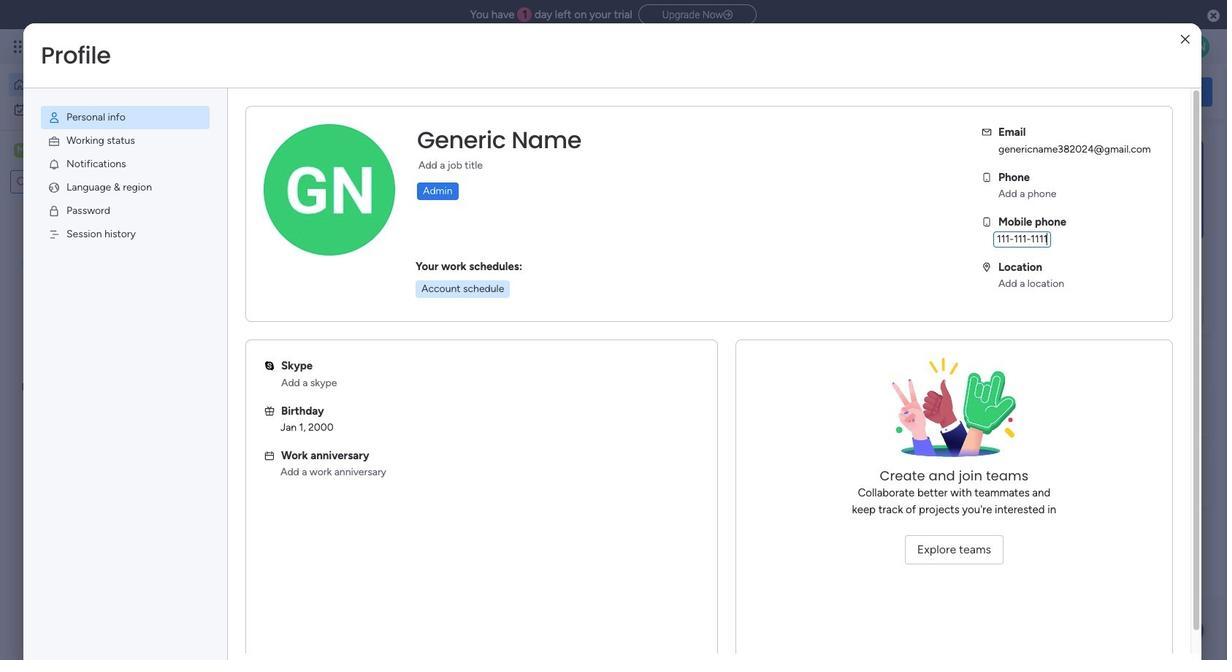 Task type: describe. For each thing, give the bounding box(es) containing it.
0 horizontal spatial workspace image
[[14, 142, 28, 159]]

session history image
[[47, 228, 61, 241]]

Add a mobile phone field
[[994, 231, 1052, 247]]

language & region image
[[47, 181, 61, 194]]

menu menu
[[23, 88, 227, 264]]

public board image for component icon
[[244, 296, 260, 312]]

close image
[[1181, 34, 1190, 45]]

1 horizontal spatial workspace image
[[250, 470, 285, 505]]

close recently visited image
[[226, 148, 243, 166]]

Search in workspace field
[[31, 174, 104, 190]]

dapulse rightstroke image
[[723, 9, 733, 20]]

add to favorites image
[[436, 296, 450, 311]]

component image
[[485, 319, 498, 332]]

close my workspaces image
[[226, 426, 243, 444]]

personal info image
[[47, 111, 61, 124]]

no teams image
[[881, 358, 1027, 468]]

6 menu item from the top
[[41, 223, 210, 246]]

v2 bolt switch image
[[1119, 84, 1128, 100]]

clear search image
[[106, 175, 121, 189]]

notifications image
[[47, 158, 61, 171]]

generic name image
[[1186, 35, 1210, 58]]

quick search results list box
[[226, 166, 959, 359]]

open update feed (inbox) image
[[226, 377, 243, 395]]

public board image for component image
[[485, 296, 501, 312]]



Task type: vqa. For each thing, say whether or not it's contained in the screenshot.
right COOL NAME Image
no



Task type: locate. For each thing, give the bounding box(es) containing it.
0 vertical spatial workspace image
[[14, 142, 28, 159]]

0 horizontal spatial public board image
[[244, 296, 260, 312]]

option up personal info icon
[[9, 73, 178, 96]]

1 menu item from the top
[[41, 106, 210, 129]]

option up workspace selection element
[[9, 98, 178, 121]]

public board image up component icon
[[244, 296, 260, 312]]

dapulse close image
[[1208, 9, 1220, 23]]

public board image up component image
[[485, 296, 501, 312]]

2 public board image from the left
[[485, 296, 501, 312]]

1 public board image from the left
[[244, 296, 260, 312]]

templates image image
[[1007, 140, 1200, 240]]

password image
[[47, 205, 61, 218]]

1 option from the top
[[9, 73, 178, 96]]

workspace image
[[14, 142, 28, 159], [250, 470, 285, 505]]

select product image
[[13, 39, 28, 54]]

0 vertical spatial option
[[9, 73, 178, 96]]

getting started element
[[994, 378, 1213, 437]]

4 menu item from the top
[[41, 176, 210, 199]]

1 horizontal spatial public board image
[[485, 296, 501, 312]]

working status image
[[47, 134, 61, 148]]

option
[[9, 73, 178, 96], [9, 98, 178, 121]]

2 option from the top
[[9, 98, 178, 121]]

public board image
[[244, 296, 260, 312], [485, 296, 501, 312]]

2 menu item from the top
[[41, 129, 210, 153]]

workspace selection element
[[14, 142, 122, 161]]

3 menu item from the top
[[41, 153, 210, 176]]

menu item
[[41, 106, 210, 129], [41, 129, 210, 153], [41, 153, 210, 176], [41, 176, 210, 199], [41, 199, 210, 223], [41, 223, 210, 246]]

1 vertical spatial workspace image
[[250, 470, 285, 505]]

v2 user feedback image
[[1005, 83, 1016, 100]]

1 vertical spatial option
[[9, 98, 178, 121]]

5 menu item from the top
[[41, 199, 210, 223]]

None field
[[414, 125, 585, 156]]

component image
[[244, 319, 257, 332]]



